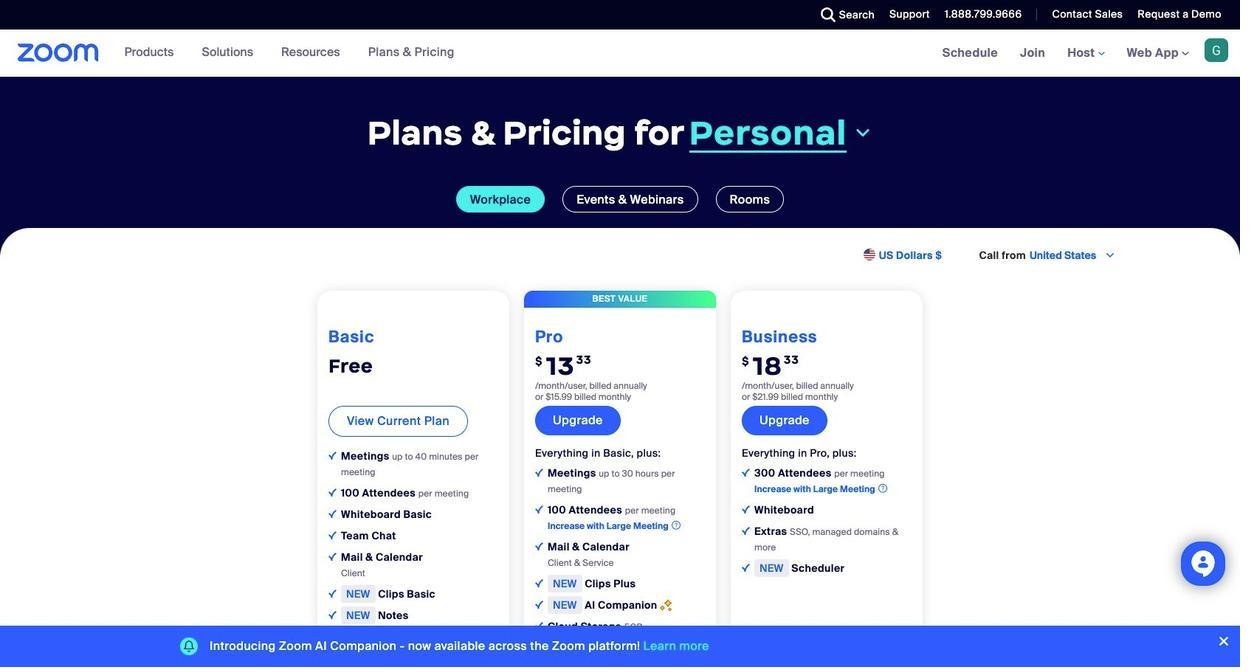 Task type: vqa. For each thing, say whether or not it's contained in the screenshot.
OUTER image
yes



Task type: locate. For each thing, give the bounding box(es) containing it.
banner
[[0, 30, 1240, 78]]

help outline image
[[672, 519, 681, 532]]

profile picture image
[[1205, 38, 1228, 62]]

meetings navigation
[[931, 30, 1240, 78]]

outer image
[[863, 249, 877, 262]]

application
[[754, 468, 890, 495]]

ok image
[[329, 489, 337, 497], [742, 505, 750, 514], [329, 510, 337, 518], [329, 531, 337, 540], [742, 564, 750, 572], [329, 611, 337, 619], [535, 622, 543, 630]]

main content
[[0, 30, 1240, 667]]

zoom logo image
[[18, 44, 99, 62]]

ok image
[[329, 452, 337, 460], [535, 469, 543, 477], [742, 469, 750, 477], [535, 505, 543, 514], [742, 527, 750, 535], [535, 542, 543, 550], [329, 553, 337, 561], [535, 579, 543, 587], [329, 590, 337, 598], [535, 601, 543, 609], [535, 643, 543, 652]]



Task type: describe. For each thing, give the bounding box(es) containing it.
down image
[[853, 124, 873, 142]]

show options image
[[1104, 250, 1116, 262]]

product information navigation
[[113, 30, 466, 77]]

tabs of zoom services tab list
[[22, 186, 1218, 213]]



